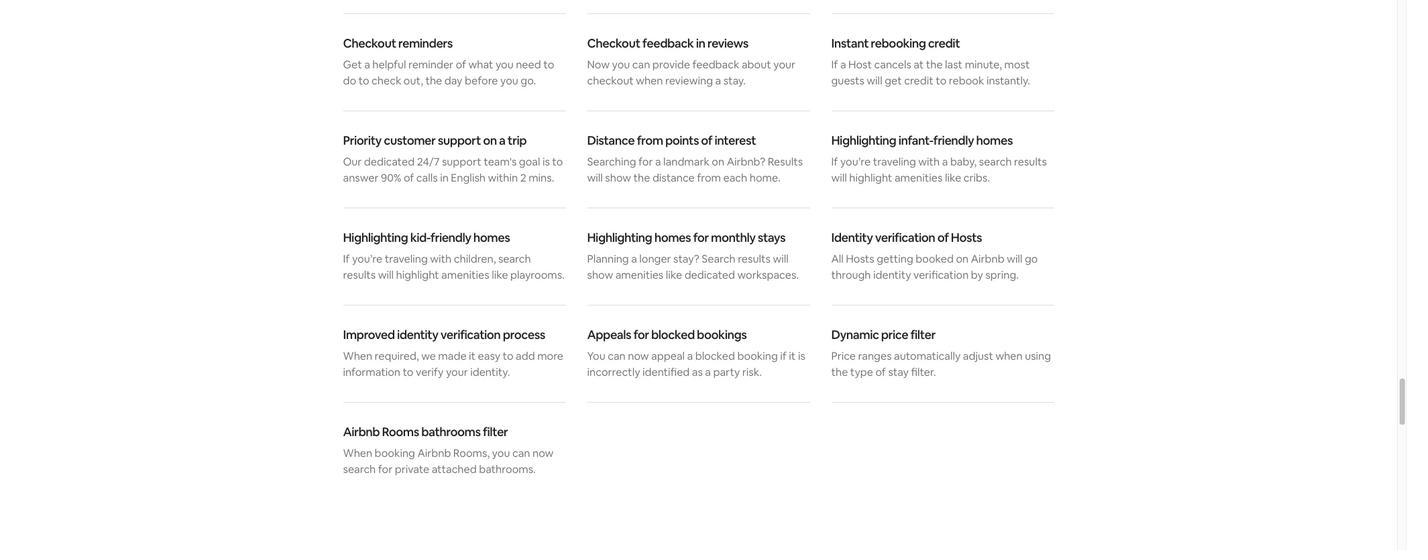 Task type: describe. For each thing, give the bounding box(es) containing it.
go
[[1025, 252, 1038, 266]]

kid-
[[410, 230, 431, 246]]

reminder
[[409, 58, 454, 72]]

1 vertical spatial airbnb
[[343, 425, 380, 440]]

2 mins.
[[520, 171, 555, 185]]

for inside highlighting homes for monthly stays planning a longer stay? search results will show amenities like dedicated workspaces.
[[693, 230, 709, 246]]

like for friendly homes
[[492, 268, 508, 283]]

private
[[395, 463, 430, 477]]

search inside airbnb rooms bathrooms filter when booking airbnb rooms, you can now search for private attached bathrooms.
[[343, 463, 376, 477]]

dynamic price filter price ranges automatically adjust when using the type of stay filter.
[[832, 327, 1052, 380]]

attached
[[432, 463, 477, 477]]

information
[[343, 366, 401, 380]]

if for highlighting kid-friendly homes
[[343, 252, 350, 266]]

goal
[[519, 155, 540, 169]]

about
[[742, 58, 772, 72]]

children,
[[454, 252, 496, 266]]

last
[[946, 58, 963, 72]]

calls
[[417, 171, 438, 185]]

checkout
[[587, 74, 634, 88]]

rebook
[[949, 74, 985, 88]]

guests
[[832, 74, 865, 88]]

the inside "instant rebooking credit if a host cancels at the last minute, most guests will get credit to rebook instantly."
[[927, 58, 943, 72]]

1 vertical spatial support
[[442, 155, 482, 169]]

like cribs.
[[945, 171, 991, 185]]

a inside distance from points of interest searching for a landmark on airbnb? results will show the distance from each home.
[[656, 155, 661, 169]]

automatically
[[895, 350, 961, 364]]

search inside the "highlighting infant-friendly homes if you're traveling with a baby, search results will highlight amenities like cribs."
[[980, 155, 1012, 169]]

airbnb rooms bathrooms filter when booking airbnb rooms, you can now search for private attached bathrooms.
[[343, 425, 554, 477]]

to right do
[[359, 74, 369, 88]]

out,
[[404, 74, 423, 88]]

instant rebooking credit if a host cancels at the last minute, most guests will get credit to rebook instantly.
[[832, 36, 1031, 88]]

host
[[849, 58, 872, 72]]

more
[[538, 350, 564, 364]]

highlight inside the "highlighting infant-friendly homes if you're traveling with a baby, search results will highlight amenities like cribs."
[[850, 171, 893, 185]]

priority customer support on a trip our dedicated 24/7 support team's goal is to answer 90% of calls in english within 2 mins.
[[343, 133, 563, 185]]

0 vertical spatial from
[[637, 133, 663, 148]]

all
[[832, 252, 844, 266]]

0 vertical spatial verification
[[876, 230, 936, 246]]

of inside priority customer support on a trip our dedicated 24/7 support team's goal is to answer 90% of calls in english within 2 mins.
[[404, 171, 414, 185]]

you inside checkout feedback in reviews now you can provide feedback about your checkout when reviewing a stay.
[[612, 58, 630, 72]]

you
[[587, 350, 606, 364]]

show inside highlighting homes for monthly stays planning a longer stay? search results will show amenities like dedicated workspaces.
[[587, 268, 613, 283]]

type
[[851, 366, 874, 380]]

like for for
[[666, 268, 683, 283]]

now inside appeals for blocked bookings you can now appeal a blocked booking if it is incorrectly identified as a party risk.
[[628, 350, 649, 364]]

booked
[[916, 252, 954, 266]]

can inside appeals for blocked bookings you can now appeal a blocked booking if it is incorrectly identified as a party risk.
[[608, 350, 626, 364]]

when inside dynamic price filter price ranges automatically adjust when using the type of stay filter.
[[996, 350, 1023, 364]]

improved identity verification process when required, we made it easy to add more information to verify your identity.
[[343, 327, 564, 380]]

a inside highlighting homes for monthly stays planning a longer stay? search results will show amenities like dedicated workspaces.
[[632, 252, 637, 266]]

1 horizontal spatial airbnb
[[418, 447, 451, 461]]

will inside distance from points of interest searching for a landmark on airbnb? results will show the distance from each home.
[[587, 171, 603, 185]]

before
[[465, 74, 498, 88]]

dedicated inside highlighting homes for monthly stays planning a longer stay? search results will show amenities like dedicated workspaces.
[[685, 268, 735, 283]]

day
[[445, 74, 463, 88]]

to inside "instant rebooking credit if a host cancels at the last minute, most guests will get credit to rebook instantly."
[[936, 74, 947, 88]]

within
[[488, 171, 518, 185]]

0 vertical spatial support
[[438, 133, 481, 148]]

a trip
[[499, 133, 527, 148]]

customer
[[384, 133, 436, 148]]

ranges
[[859, 350, 892, 364]]

stay filter.
[[889, 366, 936, 380]]

answer
[[343, 171, 379, 185]]

to right need at the top
[[544, 58, 554, 72]]

highlighting for highlighting infant-friendly homes
[[832, 133, 897, 148]]

for inside appeals for blocked bookings you can now appeal a blocked booking if it is incorrectly identified as a party risk.
[[634, 327, 649, 343]]

blocked bookings
[[652, 327, 747, 343]]

can inside airbnb rooms bathrooms filter when booking airbnb rooms, you can now search for private attached bathrooms.
[[513, 447, 530, 461]]

reminders
[[398, 36, 453, 51]]

now inside airbnb rooms bathrooms filter when booking airbnb rooms, you can now search for private attached bathrooms.
[[533, 447, 554, 461]]

credit
[[905, 74, 934, 88]]

need
[[516, 58, 541, 72]]

reviewing
[[666, 74, 713, 88]]

checkout feedback in reviews now you can provide feedback about your checkout when reviewing a stay.
[[587, 36, 796, 88]]

as
[[692, 366, 703, 380]]

you go.
[[501, 74, 536, 88]]

in
[[440, 171, 449, 185]]

show inside distance from points of interest searching for a landmark on airbnb? results will show the distance from each home.
[[605, 171, 631, 185]]

will inside "instant rebooking credit if a host cancels at the last minute, most guests will get credit to rebook instantly."
[[867, 74, 883, 88]]

identity inside identity verification of hosts all hosts getting booked on airbnb will go through identity verification by spring.
[[874, 268, 912, 283]]

it inside appeals for blocked bookings you can now appeal a blocked booking if it is incorrectly identified as a party risk.
[[789, 350, 796, 364]]

priority
[[343, 133, 382, 148]]

incorrectly
[[587, 366, 641, 380]]

on inside distance from points of interest searching for a landmark on airbnb? results will show the distance from each home.
[[712, 155, 725, 169]]

highlighting for highlighting homes for monthly stays
[[587, 230, 652, 246]]

if
[[781, 350, 787, 364]]

your
[[774, 58, 796, 72]]

amenities for highlighting kid-friendly homes
[[442, 268, 490, 283]]

hosts
[[846, 252, 875, 266]]

identified
[[643, 366, 690, 380]]

will inside highlighting homes for monthly stays planning a longer stay? search results will show amenities like dedicated workspaces.
[[773, 252, 789, 266]]

at
[[914, 58, 924, 72]]

search inside highlighting kid-friendly homes if you're traveling with children, search results will highlight amenities like playrooms.
[[499, 252, 531, 266]]

instant
[[832, 36, 869, 51]]

of inside checkout reminders get a helpful reminder of what you need to do to check out, the day before you go.
[[456, 58, 466, 72]]

airbnb?
[[727, 155, 766, 169]]

appeals
[[587, 327, 632, 343]]

highlighting for highlighting kid-friendly homes
[[343, 230, 408, 246]]

will inside highlighting kid-friendly homes if you're traveling with children, search results will highlight amenities like playrooms.
[[378, 268, 394, 283]]

helpful
[[373, 58, 406, 72]]

a up as in the left bottom of the page
[[688, 350, 693, 364]]

rooms,
[[454, 447, 490, 461]]

provide
[[653, 58, 690, 72]]

a inside "instant rebooking credit if a host cancels at the last minute, most guests will get credit to rebook instantly."
[[841, 58, 847, 72]]

results for highlighting homes for monthly stays
[[738, 252, 771, 266]]

our
[[343, 155, 362, 169]]

checkout for checkout reminders
[[343, 36, 396, 51]]

most
[[1005, 58, 1030, 72]]

you're for highlighting infant-friendly homes
[[841, 155, 871, 169]]

each home.
[[724, 171, 781, 185]]

of hosts
[[938, 230, 982, 246]]

for inside distance from points of interest searching for a landmark on airbnb? results will show the distance from each home.
[[639, 155, 653, 169]]

24/7
[[417, 155, 440, 169]]

with for infant-
[[919, 155, 940, 169]]

minute,
[[965, 58, 1003, 72]]

easy
[[478, 350, 501, 364]]

improved
[[343, 327, 395, 343]]

the inside dynamic price filter price ranges automatically adjust when using the type of stay filter.
[[832, 366, 848, 380]]

identity verification of hosts all hosts getting booked on airbnb will go through identity verification by spring.
[[832, 230, 1038, 283]]

a inside checkout reminders get a helpful reminder of what you need to do to check out, the day before you go.
[[364, 58, 370, 72]]



Task type: vqa. For each thing, say whether or not it's contained in the screenshot.


Task type: locate. For each thing, give the bounding box(es) containing it.
for left private
[[378, 463, 393, 477]]

0 vertical spatial search
[[980, 155, 1012, 169]]

blocked
[[696, 350, 735, 364]]

1 horizontal spatial it
[[789, 350, 796, 364]]

if inside highlighting kid-friendly homes if you're traveling with children, search results will highlight amenities like playrooms.
[[343, 252, 350, 266]]

2 horizontal spatial search
[[980, 155, 1012, 169]]

results inside the "highlighting infant-friendly homes if you're traveling with a baby, search results will highlight amenities like cribs."
[[1015, 155, 1047, 169]]

support up "english"
[[442, 155, 482, 169]]

like down children,
[[492, 268, 508, 283]]

on inside priority customer support on a trip our dedicated 24/7 support team's goal is to answer 90% of calls in english within 2 mins.
[[483, 133, 497, 148]]

you're inside the "highlighting infant-friendly homes if you're traveling with a baby, search results will highlight amenities like cribs."
[[841, 155, 871, 169]]

the
[[927, 58, 943, 72], [426, 74, 442, 88], [634, 171, 651, 185], [832, 366, 848, 380]]

it right the if
[[789, 350, 796, 364]]

like
[[492, 268, 508, 283], [666, 268, 683, 283]]

1 vertical spatial verification
[[914, 268, 969, 283]]

highlighting inside highlighting kid-friendly homes if you're traveling with children, search results will highlight amenities like playrooms.
[[343, 230, 408, 246]]

1 vertical spatial search
[[499, 252, 531, 266]]

add
[[516, 350, 535, 364]]

with inside the "highlighting infant-friendly homes if you're traveling with a baby, search results will highlight amenities like cribs."
[[919, 155, 940, 169]]

amenities for highlighting homes for monthly stays
[[616, 268, 664, 283]]

0 horizontal spatial highlighting
[[343, 230, 408, 246]]

in reviews
[[696, 36, 749, 51]]

when for improved identity verification process
[[343, 350, 373, 364]]

results inside highlighting homes for monthly stays planning a longer stay? search results will show amenities like dedicated workspaces.
[[738, 252, 771, 266]]

show down planning
[[587, 268, 613, 283]]

will inside the "highlighting infant-friendly homes if you're traveling with a baby, search results will highlight amenities like cribs."
[[832, 171, 847, 185]]

landmark
[[664, 155, 710, 169]]

what
[[469, 58, 493, 72]]

1 vertical spatial when
[[996, 350, 1023, 364]]

it inside the improved identity verification process when required, we made it easy to add more information to verify your identity.
[[469, 350, 476, 364]]

1 vertical spatial if
[[832, 155, 838, 169]]

0 vertical spatial you're
[[841, 155, 871, 169]]

you're inside highlighting kid-friendly homes if you're traveling with children, search results will highlight amenities like playrooms.
[[352, 252, 383, 266]]

0 horizontal spatial checkout
[[343, 36, 396, 51]]

of up day
[[456, 58, 466, 72]]

identity inside the improved identity verification process when required, we made it easy to add more information to verify your identity.
[[397, 327, 439, 343]]

0 horizontal spatial identity
[[397, 327, 439, 343]]

2 vertical spatial on
[[957, 252, 969, 266]]

if inside "instant rebooking credit if a host cancels at the last minute, most guests will get credit to rebook instantly."
[[832, 58, 838, 72]]

highlight
[[850, 171, 893, 185], [396, 268, 439, 283]]

distance
[[653, 171, 695, 185]]

0 horizontal spatial friendly homes
[[431, 230, 510, 246]]

if for highlighting infant-friendly homes
[[832, 155, 838, 169]]

1 vertical spatial identity
[[397, 327, 439, 343]]

highlighting
[[832, 133, 897, 148], [343, 230, 408, 246], [587, 230, 652, 246]]

1 vertical spatial you're
[[352, 252, 383, 266]]

of inside dynamic price filter price ranges automatically adjust when using the type of stay filter.
[[876, 366, 886, 380]]

homes
[[655, 230, 691, 246]]

checkout up now
[[587, 36, 641, 51]]

is right the if
[[798, 350, 806, 364]]

amenities down the infant-
[[895, 171, 943, 185]]

a right get
[[364, 58, 370, 72]]

will up workspaces.
[[773, 252, 789, 266]]

for right appeals
[[634, 327, 649, 343]]

booking up party risk.
[[738, 350, 778, 364]]

0 horizontal spatial it
[[469, 350, 476, 364]]

highlighting up planning
[[587, 230, 652, 246]]

verify
[[416, 366, 444, 380]]

2 horizontal spatial of
[[876, 366, 886, 380]]

if
[[832, 58, 838, 72], [832, 155, 838, 169], [343, 252, 350, 266]]

1 vertical spatial friendly homes
[[431, 230, 510, 246]]

your identity.
[[446, 366, 510, 380]]

traveling down kid-
[[385, 252, 428, 266]]

airbnb up attached
[[418, 447, 451, 461]]

highlighting inside the "highlighting infant-friendly homes if you're traveling with a baby, search results will highlight amenities like cribs."
[[832, 133, 897, 148]]

2 vertical spatial results
[[343, 268, 376, 283]]

0 horizontal spatial results
[[343, 268, 376, 283]]

0 vertical spatial on
[[483, 133, 497, 148]]

1 horizontal spatial traveling
[[873, 155, 916, 169]]

to
[[544, 58, 554, 72], [359, 74, 369, 88], [936, 74, 947, 88], [553, 155, 563, 169], [503, 350, 514, 364], [403, 366, 414, 380]]

highlight up identity
[[850, 171, 893, 185]]

you inside airbnb rooms bathrooms filter when booking airbnb rooms, you can now search for private attached bathrooms.
[[492, 447, 510, 461]]

search left private
[[343, 463, 376, 477]]

0 vertical spatial when
[[636, 74, 663, 88]]

will left go
[[1007, 252, 1023, 266]]

2 horizontal spatial airbnb
[[972, 252, 1005, 266]]

1 vertical spatial booking
[[375, 447, 415, 461]]

1 horizontal spatial now
[[628, 350, 649, 364]]

on left a trip
[[483, 133, 497, 148]]

0 vertical spatial results
[[1015, 155, 1047, 169]]

search up 'playrooms.'
[[499, 252, 531, 266]]

1 vertical spatial with
[[430, 252, 452, 266]]

of down ranges
[[876, 366, 886, 380]]

1 vertical spatial results
[[738, 252, 771, 266]]

dedicated down search
[[685, 268, 735, 283]]

1 vertical spatial show
[[587, 268, 613, 283]]

price
[[832, 350, 856, 364]]

verification process
[[441, 327, 546, 343]]

identity
[[874, 268, 912, 283], [397, 327, 439, 343]]

0 vertical spatial friendly homes
[[934, 133, 1013, 148]]

traveling inside the "highlighting infant-friendly homes if you're traveling with a baby, search results will highlight amenities like cribs."
[[873, 155, 916, 169]]

instantly.
[[987, 74, 1031, 88]]

a inside the "highlighting infant-friendly homes if you're traveling with a baby, search results will highlight amenities like cribs."
[[943, 155, 948, 169]]

2 vertical spatial airbnb
[[418, 447, 451, 461]]

0 vertical spatial booking
[[738, 350, 778, 364]]

0 horizontal spatial can
[[513, 447, 530, 461]]

0 horizontal spatial is
[[543, 155, 550, 169]]

identity down 'getting'
[[874, 268, 912, 283]]

bathrooms filter
[[422, 425, 508, 440]]

adjust
[[963, 350, 994, 364]]

checkout inside checkout reminders get a helpful reminder of what you need to do to check out, the day before you go.
[[343, 36, 396, 51]]

traveling inside highlighting kid-friendly homes if you're traveling with children, search results will highlight amenities like playrooms.
[[385, 252, 428, 266]]

0 vertical spatial airbnb
[[972, 252, 1005, 266]]

friendly homes inside highlighting kid-friendly homes if you're traveling with children, search results will highlight amenities like playrooms.
[[431, 230, 510, 246]]

traveling down the infant-
[[873, 155, 916, 169]]

to down required,
[[403, 366, 414, 380]]

a right as in the left bottom of the page
[[705, 366, 711, 380]]

with down kid-
[[430, 252, 452, 266]]

support up 24/7
[[438, 133, 481, 148]]

a left baby,
[[943, 155, 948, 169]]

the right "at"
[[927, 58, 943, 72]]

you up checkout at the left top
[[612, 58, 630, 72]]

0 horizontal spatial with
[[430, 252, 452, 266]]

when inside the improved identity verification process when required, we made it easy to add more information to verify your identity.
[[343, 350, 373, 364]]

the inside distance from points of interest searching for a landmark on airbnb? results will show the distance from each home.
[[634, 171, 651, 185]]

0 horizontal spatial when
[[636, 74, 663, 88]]

friendly homes for infant-
[[934, 133, 1013, 148]]

from down landmark
[[697, 171, 721, 185]]

airbnb up by spring.
[[972, 252, 1005, 266]]

when down provide
[[636, 74, 663, 88]]

0 horizontal spatial you're
[[352, 252, 383, 266]]

show down 'searching'
[[605, 171, 631, 185]]

on down of interest
[[712, 155, 725, 169]]

made
[[438, 350, 467, 364]]

1 vertical spatial highlight
[[396, 268, 439, 283]]

amenities down longer
[[616, 268, 664, 283]]

to inside priority customer support on a trip our dedicated 24/7 support team's goal is to answer 90% of calls in english within 2 mins.
[[553, 155, 563, 169]]

1 horizontal spatial highlighting
[[587, 230, 652, 246]]

now
[[587, 58, 610, 72]]

is inside appeals for blocked bookings you can now appeal a blocked booking if it is incorrectly identified as a party risk.
[[798, 350, 806, 364]]

identity
[[832, 230, 873, 246]]

you're for highlighting kid-friendly homes
[[352, 252, 383, 266]]

can
[[633, 58, 650, 72], [608, 350, 626, 364], [513, 447, 530, 461]]

1 vertical spatial is
[[798, 350, 806, 364]]

can left provide
[[633, 58, 650, 72]]

you inside checkout reminders get a helpful reminder of what you need to do to check out, the day before you go.
[[496, 58, 514, 72]]

1 horizontal spatial search
[[499, 252, 531, 266]]

a left longer
[[632, 252, 637, 266]]

rooms
[[382, 425, 419, 440]]

can inside checkout feedback in reviews now you can provide feedback about your checkout when reviewing a stay.
[[633, 58, 650, 72]]

0 horizontal spatial traveling
[[385, 252, 428, 266]]

results up improved
[[343, 268, 376, 283]]

checkout
[[343, 36, 396, 51], [587, 36, 641, 51]]

1 horizontal spatial results
[[738, 252, 771, 266]]

2 it from the left
[[789, 350, 796, 364]]

1 vertical spatial traveling
[[385, 252, 428, 266]]

workspaces.
[[738, 268, 799, 283]]

1 horizontal spatial friendly homes
[[934, 133, 1013, 148]]

0 horizontal spatial dedicated
[[364, 155, 415, 169]]

1 vertical spatial feedback
[[693, 58, 740, 72]]

checkout reminders get a helpful reminder of what you need to do to check out, the day before you go.
[[343, 36, 554, 88]]

highlighting inside highlighting homes for monthly stays planning a longer stay? search results will show amenities like dedicated workspaces.
[[587, 230, 652, 246]]

checkout up get
[[343, 36, 396, 51]]

for up distance
[[639, 155, 653, 169]]

you up the 'you go.'
[[496, 58, 514, 72]]

1 horizontal spatial amenities
[[616, 268, 664, 283]]

monthly stays
[[711, 230, 786, 246]]

it left easy
[[469, 350, 476, 364]]

is right 'goal' on the top left
[[543, 155, 550, 169]]

show
[[605, 171, 631, 185], [587, 268, 613, 283]]

0 vertical spatial is
[[543, 155, 550, 169]]

0 vertical spatial when
[[343, 350, 373, 364]]

90%
[[381, 171, 402, 185]]

0 vertical spatial identity
[[874, 268, 912, 283]]

booking inside appeals for blocked bookings you can now appeal a blocked booking if it is incorrectly identified as a party risk.
[[738, 350, 778, 364]]

1 horizontal spatial you're
[[841, 155, 871, 169]]

dedicated inside priority customer support on a trip our dedicated 24/7 support team's goal is to answer 90% of calls in english within 2 mins.
[[364, 155, 415, 169]]

highlight inside highlighting kid-friendly homes if you're traveling with children, search results will highlight amenities like playrooms.
[[396, 268, 439, 283]]

results inside highlighting kid-friendly homes if you're traveling with children, search results will highlight amenities like playrooms.
[[343, 268, 376, 283]]

2 horizontal spatial can
[[633, 58, 650, 72]]

appeal
[[652, 350, 685, 364]]

1 horizontal spatial when
[[996, 350, 1023, 364]]

a up the guests
[[841, 58, 847, 72]]

highlighting kid-friendly homes if you're traveling with children, search results will highlight amenities like playrooms.
[[343, 230, 565, 283]]

will inside identity verification of hosts all hosts getting booked on airbnb will go through identity verification by spring.
[[1007, 252, 1023, 266]]

0 vertical spatial with
[[919, 155, 940, 169]]

amenities inside highlighting kid-friendly homes if you're traveling with children, search results will highlight amenities like playrooms.
[[442, 268, 490, 283]]

like inside highlighting homes for monthly stays planning a longer stay? search results will show amenities like dedicated workspaces.
[[666, 268, 683, 283]]

0 vertical spatial dedicated
[[364, 155, 415, 169]]

english
[[451, 171, 486, 185]]

with down the infant-
[[919, 155, 940, 169]]

check
[[372, 74, 402, 88]]

0 horizontal spatial highlight
[[396, 268, 439, 283]]

like down the stay?
[[666, 268, 683, 283]]

on inside identity verification of hosts all hosts getting booked on airbnb will go through identity verification by spring.
[[957, 252, 969, 266]]

get
[[885, 74, 902, 88]]

2 checkout from the left
[[587, 36, 641, 51]]

2 vertical spatial can
[[513, 447, 530, 461]]

like inside highlighting kid-friendly homes if you're traveling with children, search results will highlight amenities like playrooms.
[[492, 268, 508, 283]]

getting
[[877, 252, 914, 266]]

from
[[637, 133, 663, 148], [697, 171, 721, 185]]

the down price
[[832, 366, 848, 380]]

1 when from the top
[[343, 350, 373, 364]]

1 vertical spatial dedicated
[[685, 268, 735, 283]]

amenities inside highlighting homes for monthly stays planning a longer stay? search results will show amenities like dedicated workspaces.
[[616, 268, 664, 283]]

0 horizontal spatial on
[[483, 133, 497, 148]]

when inside checkout feedback in reviews now you can provide feedback about your checkout when reviewing a stay.
[[636, 74, 663, 88]]

1 horizontal spatial from
[[697, 171, 721, 185]]

0 horizontal spatial search
[[343, 463, 376, 477]]

0 vertical spatial feedback
[[643, 36, 694, 51]]

now up incorrectly on the left bottom of the page
[[628, 350, 649, 364]]

2 vertical spatial if
[[343, 252, 350, 266]]

1 vertical spatial can
[[608, 350, 626, 364]]

when left using
[[996, 350, 1023, 364]]

baby,
[[951, 155, 977, 169]]

amenities down children,
[[442, 268, 490, 283]]

results
[[768, 155, 803, 169]]

when for airbnb rooms bathrooms filter
[[343, 447, 373, 461]]

you up bathrooms.
[[492, 447, 510, 461]]

for
[[639, 155, 653, 169], [693, 230, 709, 246], [634, 327, 649, 343], [378, 463, 393, 477]]

can up incorrectly on the left bottom of the page
[[608, 350, 626, 364]]

traveling for kid-
[[385, 252, 428, 266]]

identity up we
[[397, 327, 439, 343]]

rebooking credit
[[871, 36, 960, 51]]

search
[[702, 252, 736, 266]]

for up the stay?
[[693, 230, 709, 246]]

do
[[343, 74, 356, 88]]

when inside airbnb rooms bathrooms filter when booking airbnb rooms, you can now search for private attached bathrooms.
[[343, 447, 373, 461]]

to up 2 mins.
[[553, 155, 563, 169]]

infant-
[[899, 133, 934, 148]]

2 vertical spatial search
[[343, 463, 376, 477]]

verification down booked
[[914, 268, 969, 283]]

1 vertical spatial when
[[343, 447, 373, 461]]

1 vertical spatial on
[[712, 155, 725, 169]]

to left add in the left of the page
[[503, 350, 514, 364]]

searching
[[587, 155, 636, 169]]

the inside checkout reminders get a helpful reminder of what you need to do to check out, the day before you go.
[[426, 74, 442, 88]]

points
[[666, 133, 699, 148]]

search right baby,
[[980, 155, 1012, 169]]

of
[[456, 58, 466, 72], [404, 171, 414, 185], [876, 366, 886, 380]]

0 horizontal spatial like
[[492, 268, 508, 283]]

a
[[364, 58, 370, 72], [841, 58, 847, 72], [656, 155, 661, 169], [943, 155, 948, 169], [632, 252, 637, 266], [688, 350, 693, 364], [705, 366, 711, 380]]

2 horizontal spatial amenities
[[895, 171, 943, 185]]

results for highlighting kid-friendly homes
[[343, 268, 376, 283]]

results up workspaces.
[[738, 252, 771, 266]]

traveling for infant-
[[873, 155, 916, 169]]

verification up 'getting'
[[876, 230, 936, 246]]

1 horizontal spatial booking
[[738, 350, 778, 364]]

0 horizontal spatial amenities
[[442, 268, 490, 283]]

1 horizontal spatial is
[[798, 350, 806, 364]]

airbnb left rooms
[[343, 425, 380, 440]]

you
[[496, 58, 514, 72], [612, 58, 630, 72], [492, 447, 510, 461]]

longer
[[640, 252, 671, 266]]

0 vertical spatial highlight
[[850, 171, 893, 185]]

with
[[919, 155, 940, 169], [430, 252, 452, 266]]

to down last on the right of the page
[[936, 74, 947, 88]]

2 vertical spatial of
[[876, 366, 886, 380]]

with inside highlighting kid-friendly homes if you're traveling with children, search results will highlight amenities like playrooms.
[[430, 252, 452, 266]]

1 horizontal spatial checkout
[[587, 36, 641, 51]]

stay?
[[674, 252, 700, 266]]

now
[[628, 350, 649, 364], [533, 447, 554, 461]]

friendly homes inside the "highlighting infant-friendly homes if you're traveling with a baby, search results will highlight amenities like cribs."
[[934, 133, 1013, 148]]

results right baby,
[[1015, 155, 1047, 169]]

highlight down kid-
[[396, 268, 439, 283]]

on down of hosts
[[957, 252, 969, 266]]

0 vertical spatial can
[[633, 58, 650, 72]]

amenities inside the "highlighting infant-friendly homes if you're traveling with a baby, search results will highlight amenities like cribs."
[[895, 171, 943, 185]]

friendly homes up baby,
[[934, 133, 1013, 148]]

1 it from the left
[[469, 350, 476, 364]]

from left points
[[637, 133, 663, 148]]

is inside priority customer support on a trip our dedicated 24/7 support team's goal is to answer 90% of calls in english within 2 mins.
[[543, 155, 550, 169]]

we
[[422, 350, 436, 364]]

0 horizontal spatial airbnb
[[343, 425, 380, 440]]

it
[[469, 350, 476, 364], [789, 350, 796, 364]]

booking inside airbnb rooms bathrooms filter when booking airbnb rooms, you can now search for private attached bathrooms.
[[375, 447, 415, 461]]

booking down rooms
[[375, 447, 415, 461]]

friendly homes up children,
[[431, 230, 510, 246]]

highlighting left kid-
[[343, 230, 408, 246]]

playrooms.
[[511, 268, 565, 283]]

cancels
[[875, 58, 912, 72]]

feedback up 'a stay.'
[[693, 58, 740, 72]]

for inside airbnb rooms bathrooms filter when booking airbnb rooms, you can now search for private attached bathrooms.
[[378, 463, 393, 477]]

2 like from the left
[[666, 268, 683, 283]]

feedback up provide
[[643, 36, 694, 51]]

a up distance
[[656, 155, 661, 169]]

0 horizontal spatial booking
[[375, 447, 415, 461]]

if inside the "highlighting infant-friendly homes if you're traveling with a baby, search results will highlight amenities like cribs."
[[832, 155, 838, 169]]

friendly homes for kid-
[[431, 230, 510, 246]]

planning
[[587, 252, 629, 266]]

search
[[980, 155, 1012, 169], [499, 252, 531, 266], [343, 463, 376, 477]]

0 vertical spatial of
[[456, 58, 466, 72]]

when
[[343, 350, 373, 364], [343, 447, 373, 461]]

1 horizontal spatial dedicated
[[685, 268, 735, 283]]

0 horizontal spatial now
[[533, 447, 554, 461]]

checkout for checkout feedback in reviews
[[587, 36, 641, 51]]

1 vertical spatial now
[[533, 447, 554, 461]]

using
[[1025, 350, 1052, 364]]

0 vertical spatial show
[[605, 171, 631, 185]]

0 vertical spatial now
[[628, 350, 649, 364]]

you're
[[841, 155, 871, 169], [352, 252, 383, 266]]

can up bathrooms.
[[513, 447, 530, 461]]

1 horizontal spatial with
[[919, 155, 940, 169]]

1 horizontal spatial can
[[608, 350, 626, 364]]

airbnb
[[972, 252, 1005, 266], [343, 425, 380, 440], [418, 447, 451, 461]]

airbnb inside identity verification of hosts all hosts getting booked on airbnb will go through identity verification by spring.
[[972, 252, 1005, 266]]

appeals for blocked bookings you can now appeal a blocked booking if it is incorrectly identified as a party risk.
[[587, 327, 806, 380]]

by spring.
[[972, 268, 1019, 283]]

get
[[343, 58, 362, 72]]

will down 'searching'
[[587, 171, 603, 185]]

now up bathrooms.
[[533, 447, 554, 461]]

1 checkout from the left
[[343, 36, 396, 51]]

2 when from the top
[[343, 447, 373, 461]]

1 like from the left
[[492, 268, 508, 283]]

will up improved
[[378, 268, 394, 283]]

the down reminder
[[426, 74, 442, 88]]

will left get
[[867, 74, 883, 88]]

distance from points of interest searching for a landmark on airbnb? results will show the distance from each home.
[[587, 133, 803, 185]]

of right 90%
[[404, 171, 414, 185]]

checkout inside checkout feedback in reviews now you can provide feedback about your checkout when reviewing a stay.
[[587, 36, 641, 51]]

1 horizontal spatial highlight
[[850, 171, 893, 185]]

with for kid-
[[430, 252, 452, 266]]

highlighting left the infant-
[[832, 133, 897, 148]]

2 horizontal spatial results
[[1015, 155, 1047, 169]]

1 horizontal spatial like
[[666, 268, 683, 283]]

0 vertical spatial if
[[832, 58, 838, 72]]

will up identity
[[832, 171, 847, 185]]

1 horizontal spatial of
[[456, 58, 466, 72]]

the left distance
[[634, 171, 651, 185]]

dynamic
[[832, 327, 879, 343]]

1 horizontal spatial on
[[712, 155, 725, 169]]

dedicated up 90%
[[364, 155, 415, 169]]



